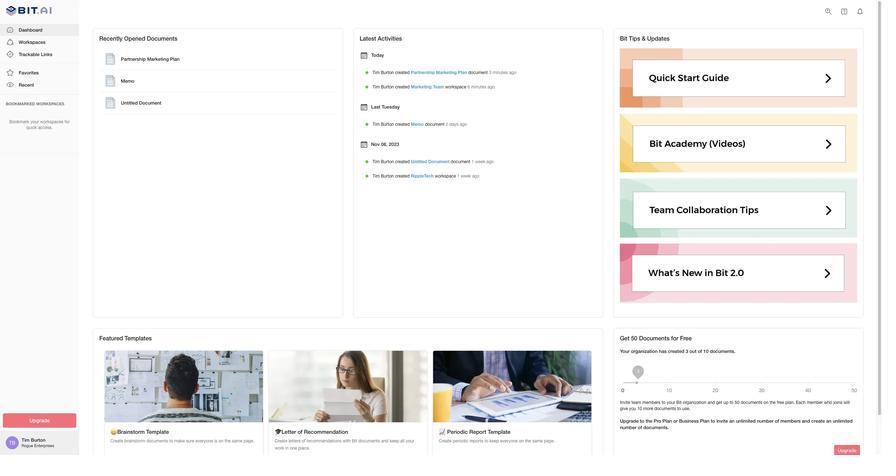 Task type: locate. For each thing, give the bounding box(es) containing it.
documents. down the pro
[[644, 425, 670, 431]]

your right all
[[406, 439, 415, 444]]

1 everyone from the left
[[196, 439, 213, 444]]

bit inside invite team members to your bit organization and get up to 50 documents on the free plan. each member who joins will give you 10 more documents to use.
[[677, 401, 682, 406]]

unlimited down will
[[834, 419, 854, 425]]

documents up partnership marketing plan
[[147, 35, 178, 42]]

1 horizontal spatial same
[[533, 439, 543, 444]]

0 vertical spatial 3
[[489, 70, 492, 75]]

for for documents
[[672, 335, 679, 342]]

get
[[717, 401, 723, 406]]

1 vertical spatial 10
[[638, 407, 643, 412]]

created inside tim burton created partnership marketing plan document 3 minutes ago
[[396, 70, 410, 75]]

6
[[468, 85, 470, 90]]

week inside tim burton created untitled document document 1 week ago
[[476, 160, 486, 165]]

documents up has
[[640, 335, 670, 342]]

0 horizontal spatial week
[[461, 174, 471, 179]]

the
[[770, 401, 776, 406], [646, 419, 653, 425], [225, 439, 231, 444], [526, 439, 532, 444]]

template up create brainstorm documents to make sure everyone is on the same page. at the left of the page
[[146, 429, 169, 436]]

created
[[396, 70, 410, 75], [396, 85, 410, 90], [396, 122, 410, 127], [396, 160, 410, 165], [396, 174, 410, 179], [669, 349, 685, 355]]

memo link for tim burton
[[411, 122, 424, 127]]

burton for untitled document
[[381, 160, 394, 165]]

created up the tim burton created marketing team workspace 6 minutes ago
[[396, 70, 410, 75]]

your up or
[[667, 401, 676, 406]]

free
[[681, 335, 692, 342]]

of down team
[[638, 425, 643, 431]]

upgrade for the bottommost upgrade button
[[839, 448, 857, 454]]

0 horizontal spatial organization
[[632, 349, 658, 355]]

organization up the "use." at the bottom right of page
[[684, 401, 707, 406]]

1 vertical spatial and
[[803, 419, 811, 425]]

0 horizontal spatial your
[[30, 119, 39, 124]]

template up create periodic reports to keep everyone on the same page.
[[488, 429, 511, 436]]

minutes inside the tim burton created marketing team workspace 6 minutes ago
[[472, 85, 487, 90]]

on
[[764, 401, 769, 406], [219, 439, 224, 444], [519, 439, 524, 444]]

1 horizontal spatial 3
[[686, 349, 689, 355]]

members inside invite team members to your bit organization and get up to 50 documents on the free plan. each member who joins will give you 10 more documents to use.
[[643, 401, 661, 406]]

today
[[372, 52, 384, 58]]

1 inside tim burton created untitled document document 1 week ago
[[472, 160, 474, 165]]

created left rippletech
[[396, 174, 410, 179]]

member
[[808, 401, 824, 406]]

marketing left "team"
[[411, 84, 432, 90]]

1 horizontal spatial memo
[[411, 122, 424, 127]]

days
[[450, 122, 459, 127]]

1 vertical spatial organization
[[684, 401, 707, 406]]

1 horizontal spatial documents
[[640, 335, 670, 342]]

upgrade
[[30, 418, 50, 424], [621, 419, 639, 425], [839, 448, 857, 454]]

workspace inside the tim burton created marketing team workspace 6 minutes ago
[[446, 85, 467, 90]]

0 vertical spatial documents
[[147, 35, 178, 42]]

documents. inside upgrade to the pro plan or business plan to invite an unlimited number of members and create an unlimited number of documents.
[[644, 425, 670, 431]]

1 vertical spatial partnership
[[411, 70, 435, 75]]

0 horizontal spatial bit
[[352, 439, 358, 444]]

marketing up "team"
[[436, 70, 457, 75]]

📈 periodic report template
[[439, 429, 511, 436]]

1 vertical spatial partnership marketing plan link
[[411, 70, 468, 75]]

organization
[[632, 349, 658, 355], [684, 401, 707, 406]]

who
[[825, 401, 833, 406]]

0 horizontal spatial page.
[[244, 439, 255, 444]]

0 vertical spatial 1
[[472, 160, 474, 165]]

create down "📈"
[[439, 439, 452, 444]]

partnership down opened
[[121, 56, 146, 62]]

bit left tips
[[621, 35, 628, 42]]

and left create
[[803, 419, 811, 425]]

tim inside the tim burton created marketing team workspace 6 minutes ago
[[373, 85, 380, 90]]

1 vertical spatial week
[[461, 174, 471, 179]]

minutes
[[493, 70, 508, 75], [472, 85, 487, 90]]

1 horizontal spatial members
[[781, 419, 801, 425]]

create brainstorm documents to make sure everyone is on the same page.
[[111, 439, 255, 444]]

members inside upgrade to the pro plan or business plan to invite an unlimited number of members and create an unlimited number of documents.
[[781, 419, 801, 425]]

workspace left 6
[[446, 85, 467, 90]]

and inside invite team members to your bit organization and get up to 50 documents on the free plan. each member who joins will give you 10 more documents to use.
[[708, 401, 716, 406]]

0 vertical spatial your
[[30, 119, 39, 124]]

memo up untitled document at top left
[[121, 78, 135, 84]]

of down free
[[776, 419, 780, 425]]

created inside the tim burton created marketing team workspace 6 minutes ago
[[396, 85, 410, 90]]

documents. right 'out'
[[711, 349, 736, 355]]

untitled document
[[121, 100, 162, 106]]

work
[[275, 446, 284, 451]]

0 horizontal spatial partnership
[[121, 56, 146, 62]]

tim inside tim burton rogue enterprises
[[22, 438, 30, 444]]

create inside create letters of recommendations with bit documents and keep all your work in one place.
[[275, 439, 288, 444]]

0 vertical spatial untitled document link
[[101, 94, 336, 112]]

workspace down tim burton created untitled document document 1 week ago
[[435, 174, 456, 179]]

tips
[[630, 35, 641, 42]]

0 horizontal spatial number
[[621, 425, 637, 431]]

3 create from the left
[[439, 439, 452, 444]]

and
[[708, 401, 716, 406], [803, 419, 811, 425], [382, 439, 389, 444]]

3 inside tim burton created partnership marketing plan document 3 minutes ago
[[489, 70, 492, 75]]

the inside upgrade to the pro plan or business plan to invite an unlimited number of members and create an unlimited number of documents.
[[646, 419, 653, 425]]

created inside the tim burton created memo document 2 days ago
[[396, 122, 410, 127]]

1 horizontal spatial memo link
[[411, 122, 424, 127]]

tim for memo
[[373, 122, 380, 127]]

1 vertical spatial memo link
[[411, 122, 424, 127]]

1 page. from the left
[[244, 439, 255, 444]]

members down the plan.
[[781, 419, 801, 425]]

0 vertical spatial document
[[469, 70, 488, 75]]

0 horizontal spatial documents.
[[644, 425, 670, 431]]

partnership up marketing team link on the top of page
[[411, 70, 435, 75]]

10 down team
[[638, 407, 643, 412]]

2 horizontal spatial on
[[764, 401, 769, 406]]

unlimited
[[737, 419, 756, 425], [834, 419, 854, 425]]

2 vertical spatial and
[[382, 439, 389, 444]]

tim inside tim burton created rippletech workspace 1 week ago
[[373, 174, 380, 179]]

1 horizontal spatial on
[[519, 439, 524, 444]]

everyone left 'is'
[[196, 439, 213, 444]]

🎓letter of recommendation image
[[269, 352, 428, 423]]

1 horizontal spatial organization
[[684, 401, 707, 406]]

1 horizontal spatial and
[[708, 401, 716, 406]]

and left all
[[382, 439, 389, 444]]

📈 periodic report template image
[[434, 352, 592, 423]]

burton inside the tim burton created memo document 2 days ago
[[381, 122, 394, 127]]

links
[[41, 51, 52, 57]]

0 vertical spatial week
[[476, 160, 486, 165]]

created inside tim burton created rippletech workspace 1 week ago
[[396, 174, 410, 179]]

tim inside tim burton created untitled document document 1 week ago
[[373, 160, 380, 165]]

partnership marketing plan
[[121, 56, 180, 62]]

0 horizontal spatial partnership marketing plan link
[[101, 50, 336, 69]]

1 horizontal spatial everyone
[[501, 439, 518, 444]]

1 create from the left
[[111, 439, 123, 444]]

ago inside tim burton created untitled document document 1 week ago
[[487, 160, 494, 165]]

your inside bookmark your workspaces for quick access.
[[30, 119, 39, 124]]

1 vertical spatial minutes
[[472, 85, 487, 90]]

to left the "use." at the bottom right of page
[[678, 407, 682, 412]]

unlimited down invite team members to your bit organization and get up to 50 documents on the free plan. each member who joins will give you 10 more documents to use.
[[737, 419, 756, 425]]

marketing team link
[[411, 84, 444, 90]]

of
[[699, 349, 703, 355], [776, 419, 780, 425], [638, 425, 643, 431], [298, 429, 303, 436], [302, 439, 306, 444]]

tim burton created memo document 2 days ago
[[373, 122, 467, 127]]

burton inside the tim burton created marketing team workspace 6 minutes ago
[[381, 85, 394, 90]]

1 vertical spatial for
[[672, 335, 679, 342]]

ago inside the tim burton created marketing team workspace 6 minutes ago
[[488, 85, 495, 90]]

0 vertical spatial upgrade button
[[3, 414, 76, 429]]

brainstorm
[[125, 439, 145, 444]]

documents.
[[711, 349, 736, 355], [644, 425, 670, 431]]

for left the free
[[672, 335, 679, 342]]

team
[[433, 84, 444, 90]]

0 horizontal spatial memo link
[[101, 72, 336, 91]]

1 vertical spatial 50
[[735, 401, 740, 406]]

document
[[139, 100, 162, 106], [429, 159, 450, 165]]

and left the get
[[708, 401, 716, 406]]

documents right the with
[[359, 439, 380, 444]]

1 horizontal spatial week
[[476, 160, 486, 165]]

2 horizontal spatial bit
[[677, 401, 682, 406]]

sure
[[186, 439, 195, 444]]

documents
[[147, 35, 178, 42], [640, 335, 670, 342]]

0 horizontal spatial 3
[[489, 70, 492, 75]]

tim inside tim burton created partnership marketing plan document 3 minutes ago
[[373, 70, 380, 75]]

1 vertical spatial number
[[621, 425, 637, 431]]

bit
[[621, 35, 628, 42], [677, 401, 682, 406], [352, 439, 358, 444]]

3
[[489, 70, 492, 75], [686, 349, 689, 355]]

create up the work
[[275, 439, 288, 444]]

minutes inside tim burton created partnership marketing plan document 3 minutes ago
[[493, 70, 508, 75]]

pro
[[654, 419, 662, 425]]

everyone
[[196, 439, 213, 444], [501, 439, 518, 444]]

1 vertical spatial untitled
[[411, 159, 427, 165]]

0 horizontal spatial document
[[139, 100, 162, 106]]

create for 😀brainstorm
[[111, 439, 123, 444]]

0 horizontal spatial marketing
[[147, 56, 169, 62]]

free
[[778, 401, 785, 406]]

0 horizontal spatial 50
[[632, 335, 638, 342]]

in
[[286, 446, 289, 451]]

1 keep from the left
[[390, 439, 400, 444]]

your inside create letters of recommendations with bit documents and keep all your work in one place.
[[406, 439, 415, 444]]

0 horizontal spatial template
[[146, 429, 169, 436]]

🎓letter of recommendation
[[275, 429, 348, 436]]

and for to
[[708, 401, 716, 406]]

0 horizontal spatial an
[[730, 419, 735, 425]]

create down 😀brainstorm
[[111, 439, 123, 444]]

0 horizontal spatial upgrade
[[30, 418, 50, 424]]

1 an from the left
[[730, 419, 735, 425]]

bit inside create letters of recommendations with bit documents and keep all your work in one place.
[[352, 439, 358, 444]]

burton
[[381, 70, 394, 75], [381, 85, 394, 90], [381, 122, 394, 127], [381, 160, 394, 165], [381, 174, 394, 179], [31, 438, 46, 444]]

same
[[232, 439, 243, 444], [533, 439, 543, 444]]

burton for memo
[[381, 122, 394, 127]]

1 horizontal spatial marketing
[[411, 84, 432, 90]]

partnership marketing plan link
[[101, 50, 336, 69], [411, 70, 468, 75]]

0 vertical spatial workspace
[[446, 85, 467, 90]]

marketing down recently opened documents
[[147, 56, 169, 62]]

documents up the pro
[[655, 407, 677, 412]]

created up tuesday
[[396, 85, 410, 90]]

invite
[[717, 419, 729, 425]]

workspaces
[[19, 39, 46, 45]]

50 right up
[[735, 401, 740, 406]]

keep inside create letters of recommendations with bit documents and keep all your work in one place.
[[390, 439, 400, 444]]

1 vertical spatial untitled document link
[[411, 159, 450, 165]]

0 horizontal spatial minutes
[[472, 85, 487, 90]]

your
[[621, 349, 630, 355]]

2 horizontal spatial marketing
[[436, 70, 457, 75]]

0 horizontal spatial 10
[[638, 407, 643, 412]]

get
[[621, 335, 630, 342]]

0 horizontal spatial create
[[111, 439, 123, 444]]

letters
[[289, 439, 301, 444]]

is
[[215, 439, 218, 444]]

burton inside tim burton rogue enterprises
[[31, 438, 46, 444]]

opened
[[124, 35, 145, 42]]

bookmarked workspaces
[[6, 101, 64, 106]]

number down invite team members to your bit organization and get up to 50 documents on the free plan. each member who joins will give you 10 more documents to use.
[[758, 419, 774, 425]]

burton inside tim burton created rippletech workspace 1 week ago
[[381, 174, 394, 179]]

upgrade button
[[3, 414, 76, 429], [835, 446, 861, 456]]

to right up
[[730, 401, 734, 406]]

created for rippletech
[[396, 174, 410, 179]]

1 horizontal spatial document
[[429, 159, 450, 165]]

created down tuesday
[[396, 122, 410, 127]]

memo link for recently opened documents
[[101, 72, 336, 91]]

1 vertical spatial your
[[667, 401, 676, 406]]

burton for partnership marketing plan
[[381, 70, 394, 75]]

1 vertical spatial document
[[425, 122, 445, 127]]

50 right get
[[632, 335, 638, 342]]

out
[[690, 349, 697, 355]]

0 vertical spatial 10
[[704, 349, 709, 355]]

keep
[[390, 439, 400, 444], [490, 439, 499, 444]]

documents inside create letters of recommendations with bit documents and keep all your work in one place.
[[359, 439, 380, 444]]

1 vertical spatial marketing
[[436, 70, 457, 75]]

0 vertical spatial minutes
[[493, 70, 508, 75]]

1 vertical spatial documents.
[[644, 425, 670, 431]]

reports
[[470, 439, 484, 444]]

1 vertical spatial 1
[[458, 174, 460, 179]]

burton for marketing team
[[381, 85, 394, 90]]

everyone right the reports
[[501, 439, 518, 444]]

1 vertical spatial bit
[[677, 401, 682, 406]]

and inside create letters of recommendations with bit documents and keep all your work in one place.
[[382, 439, 389, 444]]

0 horizontal spatial unlimited
[[737, 419, 756, 425]]

burton inside tim burton created partnership marketing plan document 3 minutes ago
[[381, 70, 394, 75]]

2 create from the left
[[275, 439, 288, 444]]

your up quick
[[30, 119, 39, 124]]

0 horizontal spatial 1
[[458, 174, 460, 179]]

featured templates
[[99, 335, 152, 342]]

0 vertical spatial memo link
[[101, 72, 336, 91]]

tim inside the tim burton created memo document 2 days ago
[[373, 122, 380, 127]]

your
[[30, 119, 39, 124], [667, 401, 676, 406], [406, 439, 415, 444]]

create for 🎓letter
[[275, 439, 288, 444]]

bit right the with
[[352, 439, 358, 444]]

for
[[65, 119, 70, 124], [672, 335, 679, 342]]

members up more
[[643, 401, 661, 406]]

1 vertical spatial workspace
[[435, 174, 456, 179]]

and inside upgrade to the pro plan or business plan to invite an unlimited number of members and create an unlimited number of documents.
[[803, 419, 811, 425]]

2 vertical spatial your
[[406, 439, 415, 444]]

create letters of recommendations with bit documents and keep all your work in one place.
[[275, 439, 415, 451]]

created for partnership
[[396, 70, 410, 75]]

1 horizontal spatial bit
[[621, 35, 628, 42]]

documents for opened
[[147, 35, 178, 42]]

of up the place.
[[302, 439, 306, 444]]

untitled
[[121, 100, 138, 106], [411, 159, 427, 165]]

keep right the reports
[[490, 439, 499, 444]]

burton inside tim burton created untitled document document 1 week ago
[[381, 160, 394, 165]]

1 horizontal spatial documents.
[[711, 349, 736, 355]]

for right workspaces
[[65, 119, 70, 124]]

recommendation
[[304, 429, 348, 436]]

1 horizontal spatial keep
[[490, 439, 499, 444]]

1 horizontal spatial template
[[488, 429, 511, 436]]

2 horizontal spatial create
[[439, 439, 452, 444]]

document inside the tim burton created memo document 2 days ago
[[425, 122, 445, 127]]

organization down get 50 documents for free
[[632, 349, 658, 355]]

0 vertical spatial untitled
[[121, 100, 138, 106]]

created for untitled
[[396, 160, 410, 165]]

workspaces
[[36, 101, 64, 106]]

memo link
[[101, 72, 336, 91], [411, 122, 424, 127]]

50
[[632, 335, 638, 342], [735, 401, 740, 406]]

2
[[446, 122, 449, 127]]

10 right 'out'
[[704, 349, 709, 355]]

tim burton rogue enterprises
[[22, 438, 54, 449]]

😀brainstorm template image
[[105, 352, 263, 423]]

2 vertical spatial document
[[451, 160, 471, 165]]

0 horizontal spatial everyone
[[196, 439, 213, 444]]

rippletech link
[[411, 174, 434, 179]]

1 horizontal spatial 1
[[472, 160, 474, 165]]

0 vertical spatial and
[[708, 401, 716, 406]]

1 horizontal spatial upgrade button
[[835, 446, 861, 456]]

use.
[[683, 407, 691, 412]]

1 vertical spatial members
[[781, 419, 801, 425]]

partnership
[[121, 56, 146, 62], [411, 70, 435, 75]]

an right invite
[[730, 419, 735, 425]]

latest activities
[[360, 35, 402, 42]]

1 horizontal spatial an
[[827, 419, 832, 425]]

1 horizontal spatial upgrade
[[621, 419, 639, 425]]

an right create
[[827, 419, 832, 425]]

number
[[758, 419, 774, 425], [621, 425, 637, 431]]

recently
[[99, 35, 123, 42]]

keep left all
[[390, 439, 400, 444]]

last tuesday
[[372, 104, 400, 110]]

for inside bookmark your workspaces for quick access.
[[65, 119, 70, 124]]

created down 2023
[[396, 160, 410, 165]]

number down give at the right bottom
[[621, 425, 637, 431]]

of up letters
[[298, 429, 303, 436]]

documents down '😀brainstorm template' at the bottom
[[147, 439, 168, 444]]

recent button
[[0, 79, 79, 91]]

memo left 2 at the right top of the page
[[411, 122, 424, 127]]

10
[[704, 349, 709, 355], [638, 407, 643, 412]]

bit up or
[[677, 401, 682, 406]]

created inside tim burton created untitled document document 1 week ago
[[396, 160, 410, 165]]

1 horizontal spatial page.
[[545, 439, 555, 444]]

0 vertical spatial marketing
[[147, 56, 169, 62]]



Task type: describe. For each thing, give the bounding box(es) containing it.
document inside tim burton created partnership marketing plan document 3 minutes ago
[[469, 70, 488, 75]]

workspaces
[[40, 119, 63, 124]]

tim for untitled document
[[373, 160, 380, 165]]

partnership inside partnership marketing plan link
[[121, 56, 146, 62]]

trackable
[[19, 51, 40, 57]]

2 keep from the left
[[490, 439, 499, 444]]

ago inside tim burton created partnership marketing plan document 3 minutes ago
[[510, 70, 517, 75]]

trackable links
[[19, 51, 52, 57]]

1 horizontal spatial untitled document link
[[411, 159, 450, 165]]

trackable links button
[[0, 48, 79, 61]]

08,
[[381, 142, 388, 147]]

make
[[174, 439, 185, 444]]

tim for partnership marketing plan
[[373, 70, 380, 75]]

periodic
[[448, 429, 468, 436]]

all
[[401, 439, 405, 444]]

place.
[[299, 446, 310, 451]]

&
[[642, 35, 646, 42]]

one
[[290, 446, 297, 451]]

to left invite
[[712, 419, 716, 425]]

create for 📈
[[439, 439, 452, 444]]

workspace inside tim burton created rippletech workspace 1 week ago
[[435, 174, 456, 179]]

create periodic reports to keep everyone on the same page.
[[439, 439, 555, 444]]

ago inside the tim burton created memo document 2 days ago
[[460, 122, 467, 127]]

0 horizontal spatial upgrade button
[[3, 414, 76, 429]]

upgrade inside upgrade to the pro plan or business plan to invite an unlimited number of members and create an unlimited number of documents.
[[621, 419, 639, 425]]

for for workspaces
[[65, 119, 70, 124]]

to left make
[[169, 439, 173, 444]]

bit for create letters of recommendations with bit documents and keep all your work in one place.
[[352, 439, 358, 444]]

0 vertical spatial partnership marketing plan link
[[101, 50, 336, 69]]

1 vertical spatial upgrade button
[[835, 446, 861, 456]]

team
[[632, 401, 642, 406]]

bookmarked
[[6, 101, 35, 106]]

invite
[[621, 401, 631, 406]]

upgrade for leftmost upgrade button
[[30, 418, 50, 424]]

1 horizontal spatial partnership marketing plan link
[[411, 70, 468, 75]]

recommendations
[[307, 439, 342, 444]]

bit for invite team members to your bit organization and get up to 50 documents on the free plan. each member who joins will give you 10 more documents to use.
[[677, 401, 682, 406]]

1 vertical spatial document
[[429, 159, 450, 165]]

recently opened documents
[[99, 35, 178, 42]]

joins
[[834, 401, 843, 406]]

the inside invite team members to your bit organization and get up to 50 documents on the free plan. each member who joins will give you 10 more documents to use.
[[770, 401, 776, 406]]

rogue
[[22, 445, 33, 449]]

dashboard button
[[0, 24, 79, 36]]

of right 'out'
[[699, 349, 703, 355]]

dashboard
[[19, 27, 42, 33]]

each
[[797, 401, 806, 406]]

business
[[680, 419, 699, 425]]

you
[[630, 407, 637, 412]]

2 vertical spatial marketing
[[411, 84, 432, 90]]

bit tips & updates
[[621, 35, 670, 42]]

to right the reports
[[485, 439, 489, 444]]

favorites
[[19, 70, 39, 76]]

latest
[[360, 35, 377, 42]]

activities
[[378, 35, 402, 42]]

create
[[812, 419, 826, 425]]

2 an from the left
[[827, 419, 832, 425]]

tuesday
[[382, 104, 400, 110]]

created for marketing
[[396, 85, 410, 90]]

ago inside tim burton created rippletech workspace 1 week ago
[[473, 174, 480, 179]]

last
[[372, 104, 381, 110]]

1 inside tim burton created rippletech workspace 1 week ago
[[458, 174, 460, 179]]

2 page. from the left
[[545, 439, 555, 444]]

documents for 50
[[640, 335, 670, 342]]

0 horizontal spatial untitled document link
[[101, 94, 336, 112]]

give
[[621, 407, 629, 412]]

tim burton created untitled document document 1 week ago
[[373, 159, 494, 165]]

burton for rippletech
[[381, 174, 394, 179]]

templates
[[125, 335, 152, 342]]

1 same from the left
[[232, 439, 243, 444]]

1 horizontal spatial partnership
[[411, 70, 435, 75]]

tim for rippletech
[[373, 174, 380, 179]]

and for your
[[382, 439, 389, 444]]

documents right up
[[741, 401, 763, 406]]

document inside tim burton created untitled document document 1 week ago
[[451, 160, 471, 165]]

2 template from the left
[[488, 429, 511, 436]]

to down more
[[641, 419, 645, 425]]

updates
[[648, 35, 670, 42]]

get 50 documents for free
[[621, 335, 692, 342]]

quick
[[26, 125, 37, 130]]

1 horizontal spatial untitled
[[411, 159, 427, 165]]

week inside tim burton created rippletech workspace 1 week ago
[[461, 174, 471, 179]]

2 same from the left
[[533, 439, 543, 444]]

1 vertical spatial memo
[[411, 122, 424, 127]]

of inside create letters of recommendations with bit documents and keep all your work in one place.
[[302, 439, 306, 444]]

rippletech
[[411, 174, 434, 179]]

2 everyone from the left
[[501, 439, 518, 444]]

2 unlimited from the left
[[834, 419, 854, 425]]

plan.
[[786, 401, 796, 406]]

organization inside invite team members to your bit organization and get up to 50 documents on the free plan. each member who joins will give you 10 more documents to use.
[[684, 401, 707, 406]]

more
[[644, 407, 654, 412]]

your inside invite team members to your bit organization and get up to 50 documents on the free plan. each member who joins will give you 10 more documents to use.
[[667, 401, 676, 406]]

will
[[844, 401, 851, 406]]

to right team
[[662, 401, 666, 406]]

up
[[724, 401, 729, 406]]

your organization has created 3 out of 10 documents.
[[621, 349, 736, 355]]

nov 08, 2023
[[372, 142, 400, 147]]

plan inside partnership marketing plan link
[[170, 56, 180, 62]]

bookmark your workspaces for quick access.
[[9, 119, 70, 130]]

tim burton created partnership marketing plan document 3 minutes ago
[[373, 70, 517, 75]]

tb
[[9, 441, 15, 447]]

1 template from the left
[[146, 429, 169, 436]]

0 vertical spatial document
[[139, 100, 162, 106]]

periodic
[[453, 439, 469, 444]]

enterprises
[[34, 445, 54, 449]]

invite team members to your bit organization and get up to 50 documents on the free plan. each member who joins will give you 10 more documents to use.
[[621, 401, 851, 412]]

😀brainstorm
[[111, 429, 145, 436]]

📈
[[439, 429, 446, 436]]

created right has
[[669, 349, 685, 355]]

or
[[674, 419, 678, 425]]

nov
[[372, 142, 380, 147]]

on inside invite team members to your bit organization and get up to 50 documents on the free plan. each member who joins will give you 10 more documents to use.
[[764, 401, 769, 406]]

tim for marketing team
[[373, 85, 380, 90]]

1 horizontal spatial 10
[[704, 349, 709, 355]]

0 vertical spatial 50
[[632, 335, 638, 342]]

0 vertical spatial documents.
[[711, 349, 736, 355]]

workspaces button
[[0, 36, 79, 48]]

0 vertical spatial organization
[[632, 349, 658, 355]]

recent
[[19, 82, 34, 88]]

created for memo
[[396, 122, 410, 127]]

🎓letter
[[275, 429, 296, 436]]

has
[[660, 349, 667, 355]]

50 inside invite team members to your bit organization and get up to 50 documents on the free plan. each member who joins will give you 10 more documents to use.
[[735, 401, 740, 406]]

1 unlimited from the left
[[737, 419, 756, 425]]

0 vertical spatial bit
[[621, 35, 628, 42]]

😀brainstorm template
[[111, 429, 169, 436]]

0 horizontal spatial memo
[[121, 78, 135, 84]]

1 horizontal spatial number
[[758, 419, 774, 425]]

0 horizontal spatial on
[[219, 439, 224, 444]]

10 inside invite team members to your bit organization and get up to 50 documents on the free plan. each member who joins will give you 10 more documents to use.
[[638, 407, 643, 412]]

featured
[[99, 335, 123, 342]]

access.
[[38, 125, 53, 130]]



Task type: vqa. For each thing, say whether or not it's contained in the screenshot.


